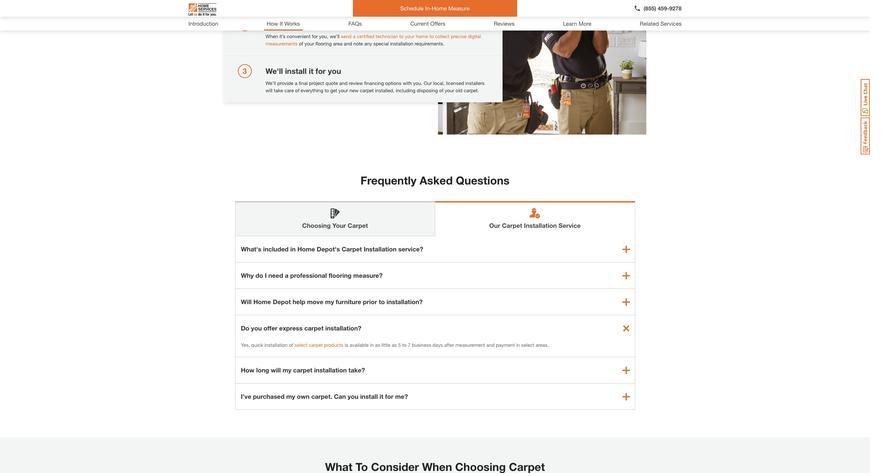 Task type: locate. For each thing, give the bounding box(es) containing it.
in right payment
[[516, 343, 520, 348]]

9278
[[669, 5, 682, 11]]

my left own
[[286, 393, 295, 401]]

1 horizontal spatial you
[[328, 67, 341, 76]]

0 vertical spatial installation
[[390, 40, 413, 46]]

service
[[559, 222, 581, 230]]

2 horizontal spatial you
[[348, 393, 358, 401]]

flooring down what's included in home depot's carpet installation service?
[[329, 272, 352, 280]]

0 horizontal spatial you
[[251, 325, 262, 332]]

0 vertical spatial installation
[[524, 222, 557, 230]]

installation
[[390, 40, 413, 46], [264, 343, 288, 348], [314, 367, 347, 375]]

2 vertical spatial installation
[[314, 367, 347, 375]]

i've
[[241, 393, 251, 401]]

your inside send a certified technician to your home to collect precise digital measurements
[[405, 33, 415, 39]]

installed,
[[375, 87, 394, 93]]

0 vertical spatial will
[[266, 87, 273, 93]]

related
[[640, 20, 659, 27]]

flooring down you,
[[316, 40, 332, 46]]

5
[[398, 343, 401, 348]]

1 vertical spatial home
[[297, 246, 315, 253]]

how long will my carpet installation take?
[[241, 367, 365, 375]]

choosing your carpet
[[302, 222, 368, 230]]

0 horizontal spatial carpet.
[[311, 393, 332, 401]]

quote
[[325, 80, 338, 86]]

0 vertical spatial flooring
[[316, 40, 332, 46]]

you up the quote
[[328, 67, 341, 76]]

a inside send a certified technician to your home to collect precise digital measurements
[[353, 33, 356, 39]]

0 horizontal spatial home
[[253, 298, 271, 306]]

carpet left products
[[309, 343, 323, 348]]

1 horizontal spatial how
[[267, 20, 278, 27]]

0 vertical spatial how
[[267, 20, 278, 27]]

disposing
[[417, 87, 438, 93]]

1 horizontal spatial home
[[297, 246, 315, 253]]

0 horizontal spatial home
[[329, 20, 350, 29]]

0 horizontal spatial installation
[[264, 343, 288, 348]]

1 horizontal spatial home
[[416, 33, 428, 39]]

measure
[[448, 5, 470, 11]]

depot
[[273, 298, 291, 306]]

to left get
[[325, 87, 329, 93]]

home
[[432, 5, 447, 11], [297, 246, 315, 253], [253, 298, 271, 306]]

select down do you offer express carpet installation?
[[295, 343, 308, 348]]

a
[[353, 33, 356, 39], [295, 80, 297, 86], [285, 272, 289, 280]]

0 vertical spatial my
[[325, 298, 334, 306]]

1 vertical spatial install
[[360, 393, 378, 401]]

1 horizontal spatial as
[[392, 343, 397, 348]]

1 horizontal spatial select
[[521, 343, 534, 348]]

do
[[256, 272, 263, 280]]

select
[[295, 343, 308, 348], [521, 343, 534, 348]]

1 horizontal spatial it
[[380, 393, 383, 401]]

prior
[[363, 298, 377, 306]]

your up when it's convenient for you, we'll
[[302, 20, 318, 29]]

and down send
[[344, 40, 352, 46]]

financing
[[364, 80, 384, 86]]

yes, quick installation of select carpet products is available in as little as 5 to 7 business days after measurement and payment in select areas.
[[241, 343, 549, 348]]

your right get
[[339, 87, 348, 93]]

asked
[[420, 174, 453, 187]]

in-
[[425, 5, 432, 11]]

0 vertical spatial carpet.
[[464, 87, 479, 93]]

will right the long at the bottom
[[271, 367, 281, 375]]

your down when it's convenient for you, we'll
[[305, 40, 314, 46]]

introduction
[[188, 20, 218, 27]]

carpet. left can
[[311, 393, 332, 401]]

home left depot's
[[297, 246, 315, 253]]

we'll provide a final project quote and review financing options with you. our local, licensed installers will take care of everything to get your new carpet installed, including disposing of your old carpet.
[[266, 80, 485, 93]]

to
[[399, 33, 404, 39], [430, 33, 434, 39], [325, 87, 329, 93], [379, 298, 385, 306], [402, 343, 407, 348]]

in right "available"
[[370, 343, 374, 348]]

0 vertical spatial our
[[424, 80, 432, 86]]

1 horizontal spatial schedule
[[400, 5, 424, 11]]

1 vertical spatial installation
[[264, 343, 288, 348]]

send a certified technician to your home to collect precise digital measurements
[[266, 33, 481, 46]]

2 vertical spatial home
[[253, 298, 271, 306]]

professional
[[290, 272, 327, 280]]

and right the quote
[[339, 80, 348, 86]]

home
[[329, 20, 350, 29], [416, 33, 428, 39]]

schedule up it's
[[266, 20, 299, 29]]

home right will
[[253, 298, 271, 306]]

any
[[364, 40, 372, 46]]

my right the long at the bottom
[[283, 367, 291, 375]]

carpet inside we'll provide a final project quote and review financing options with you. our local, licensed installers will take care of everything to get your new carpet installed, including disposing of your old carpet.
[[360, 87, 374, 93]]

installation? right prior
[[387, 298, 423, 306]]

home up requirements.
[[416, 33, 428, 39]]

home up we'll
[[329, 20, 350, 29]]

0 horizontal spatial our
[[424, 80, 432, 86]]

home inside send a certified technician to your home to collect precise digital measurements
[[416, 33, 428, 39]]

my right move
[[325, 298, 334, 306]]

schedule left in-
[[400, 5, 424, 11]]

as left little
[[375, 343, 380, 348]]

questions
[[456, 174, 510, 187]]

0 vertical spatial home
[[432, 5, 447, 11]]

in right included
[[290, 246, 296, 253]]

install up final
[[285, 67, 307, 76]]

install right can
[[360, 393, 378, 401]]

to left the 7
[[402, 343, 407, 348]]

1 vertical spatial schedule
[[266, 20, 299, 29]]

carpet down financing
[[360, 87, 374, 93]]

1 horizontal spatial installation
[[314, 367, 347, 375]]

in
[[290, 246, 296, 253], [370, 343, 374, 348], [516, 343, 520, 348]]

of
[[299, 40, 303, 46], [295, 87, 299, 93], [439, 87, 443, 93], [289, 343, 293, 348]]

take
[[274, 87, 283, 93]]

what's
[[241, 246, 261, 253]]

0 vertical spatial home
[[329, 20, 350, 29]]

collect
[[435, 33, 450, 39]]

options
[[385, 80, 402, 86]]

move
[[307, 298, 323, 306]]

2 horizontal spatial a
[[353, 33, 356, 39]]

when
[[266, 33, 278, 39]]

why
[[241, 272, 254, 280]]

of right care at the top left of the page
[[295, 87, 299, 93]]

it left me?
[[380, 393, 383, 401]]

(855)
[[644, 5, 656, 11]]

will
[[266, 87, 273, 93], [271, 367, 281, 375]]

installation down products
[[314, 367, 347, 375]]

installation down technician
[[390, 40, 413, 46]]

1 vertical spatial carpet.
[[311, 393, 332, 401]]

schedule your in-home measure
[[266, 20, 384, 29]]

0 horizontal spatial a
[[285, 272, 289, 280]]

yes,
[[241, 343, 250, 348]]

0 vertical spatial it
[[309, 67, 314, 76]]

certified
[[357, 33, 374, 39]]

0 vertical spatial schedule
[[400, 5, 424, 11]]

to up requirements.
[[430, 33, 434, 39]]

carpet
[[360, 87, 374, 93], [304, 325, 324, 332], [309, 343, 323, 348], [293, 367, 312, 375]]

you right can
[[348, 393, 358, 401]]

2 select from the left
[[521, 343, 534, 348]]

for up project
[[316, 67, 326, 76]]

provide
[[277, 80, 294, 86]]

1 horizontal spatial installation?
[[387, 298, 423, 306]]

for left me?
[[385, 393, 394, 401]]

everything
[[301, 87, 323, 93]]

available
[[350, 343, 369, 348]]

1 horizontal spatial carpet.
[[464, 87, 479, 93]]

our
[[424, 80, 432, 86], [489, 222, 500, 230]]

0 vertical spatial for
[[312, 33, 318, 39]]

how left it
[[267, 20, 278, 27]]

1 vertical spatial our
[[489, 222, 500, 230]]

0 horizontal spatial select
[[295, 343, 308, 348]]

do it for you logo image
[[188, 0, 216, 19]]

installation? up is
[[325, 325, 361, 332]]

a right send
[[353, 33, 356, 39]]

a left final
[[295, 80, 297, 86]]

your down current
[[405, 33, 415, 39]]

will down we'll
[[266, 87, 273, 93]]

review
[[349, 80, 363, 86]]

you right do at bottom left
[[251, 325, 262, 332]]

0 horizontal spatial it
[[309, 67, 314, 76]]

requirements.
[[415, 40, 445, 46]]

1 vertical spatial for
[[316, 67, 326, 76]]

0 horizontal spatial how
[[241, 367, 254, 375]]

2 vertical spatial a
[[285, 272, 289, 280]]

carpet
[[348, 222, 368, 230], [502, 222, 522, 230], [342, 246, 362, 253]]

2 horizontal spatial home
[[432, 5, 447, 11]]

learn more
[[563, 20, 592, 27]]

schedule for schedule in-home measure
[[400, 5, 424, 11]]

products
[[324, 343, 343, 348]]

1 vertical spatial will
[[271, 367, 281, 375]]

schedule for schedule your in-home measure
[[266, 20, 299, 29]]

as left "5"
[[392, 343, 397, 348]]

a right need
[[285, 272, 289, 280]]

1 vertical spatial home
[[416, 33, 428, 39]]

2 vertical spatial for
[[385, 393, 394, 401]]

home up the offers
[[432, 5, 447, 11]]

take?
[[349, 367, 365, 375]]

send a certified technician to your home to collect precise digital measurements link
[[266, 33, 481, 46]]

select left areas.
[[521, 343, 534, 348]]

1 vertical spatial installation?
[[325, 325, 361, 332]]

1 vertical spatial and
[[339, 80, 348, 86]]

how left the long at the bottom
[[241, 367, 254, 375]]

what's included in home depot's carpet installation service?
[[241, 246, 423, 253]]

areas.
[[536, 343, 549, 348]]

1 vertical spatial a
[[295, 80, 297, 86]]

0 vertical spatial a
[[353, 33, 356, 39]]

help
[[293, 298, 305, 306]]

you
[[328, 67, 341, 76], [251, 325, 262, 332], [348, 393, 358, 401]]

carpet. down installers
[[464, 87, 479, 93]]

1 horizontal spatial a
[[295, 80, 297, 86]]

0 horizontal spatial in
[[290, 246, 296, 253]]

select carpet products link
[[295, 343, 343, 348]]

installation up the measure?
[[364, 246, 397, 253]]

1 vertical spatial you
[[251, 325, 262, 332]]

0 horizontal spatial schedule
[[266, 20, 299, 29]]

0 vertical spatial install
[[285, 67, 307, 76]]

installation down offer
[[264, 343, 288, 348]]

schedule inside button
[[400, 5, 424, 11]]

will home depot help move my furniture prior to installation?
[[241, 298, 423, 306]]

0 horizontal spatial installation
[[364, 246, 397, 253]]

note
[[353, 40, 363, 46]]

0 vertical spatial and
[[344, 40, 352, 46]]

your down licensed
[[445, 87, 454, 93]]

459-
[[658, 5, 669, 11]]

your
[[332, 222, 346, 230]]

and left payment
[[487, 343, 495, 348]]

final
[[299, 80, 308, 86]]

1 vertical spatial how
[[241, 367, 254, 375]]

it up project
[[309, 67, 314, 76]]

2 as from the left
[[392, 343, 397, 348]]

it
[[309, 67, 314, 76], [380, 393, 383, 401]]

1 select from the left
[[295, 343, 308, 348]]

installation left service
[[524, 222, 557, 230]]

schedule in-home measure button
[[353, 0, 517, 17]]

0 horizontal spatial as
[[375, 343, 380, 348]]

for left you,
[[312, 33, 318, 39]]

when it's convenient for you, we'll
[[266, 33, 341, 39]]

1 horizontal spatial install
[[360, 393, 378, 401]]



Task type: vqa. For each thing, say whether or not it's contained in the screenshot.
Brackets
no



Task type: describe. For each thing, give the bounding box(es) containing it.
services
[[661, 20, 682, 27]]

quick
[[251, 343, 263, 348]]

licensed
[[446, 80, 464, 86]]

will inside we'll provide a final project quote and review financing options with you. our local, licensed installers will take care of everything to get your new carpet installed, including disposing of your old carpet.
[[266, 87, 273, 93]]

depot's
[[317, 246, 340, 253]]

digital
[[468, 33, 481, 39]]

it
[[280, 20, 283, 27]]

to right technician
[[399, 33, 404, 39]]

1 horizontal spatial our
[[489, 222, 500, 230]]

you.
[[413, 80, 423, 86]]

old
[[456, 87, 463, 93]]

do you offer express carpet installation?
[[241, 325, 361, 332]]

of down the local,
[[439, 87, 443, 93]]

2 vertical spatial and
[[487, 343, 495, 348]]

related services
[[640, 20, 682, 27]]

little
[[382, 343, 390, 348]]

current
[[410, 20, 429, 27]]

furniture
[[336, 298, 361, 306]]

will
[[241, 298, 252, 306]]

measure
[[352, 20, 384, 29]]

why do i need a professional flooring measure?
[[241, 272, 383, 280]]

express
[[279, 325, 303, 332]]

we'll install it for you
[[266, 67, 341, 76]]

1 vertical spatial it
[[380, 393, 383, 401]]

new
[[350, 87, 359, 93]]

live chat image
[[861, 79, 870, 116]]

measure?
[[353, 272, 383, 280]]

0 horizontal spatial installation?
[[325, 325, 361, 332]]

can
[[334, 393, 346, 401]]

installers
[[465, 80, 485, 86]]

business
[[412, 343, 431, 348]]

care
[[285, 87, 294, 93]]

we'll
[[330, 33, 340, 39]]

we'll
[[266, 67, 283, 76]]

after
[[444, 343, 454, 348]]

i
[[265, 272, 267, 280]]

of down express
[[289, 343, 293, 348]]

2 vertical spatial you
[[348, 393, 358, 401]]

own
[[297, 393, 310, 401]]

need
[[268, 272, 283, 280]]

long
[[256, 367, 269, 375]]

how it works
[[267, 20, 300, 27]]

current offers
[[410, 20, 445, 27]]

we'll
[[266, 80, 276, 86]]

0 vertical spatial installation?
[[387, 298, 423, 306]]

choosing
[[302, 222, 331, 230]]

carpet up select carpet products link
[[304, 325, 324, 332]]

and inside we'll provide a final project quote and review financing options with you. our local, licensed installers will take care of everything to get your new carpet installed, including disposing of your old carpet.
[[339, 80, 348, 86]]

carpet up own
[[293, 367, 312, 375]]

faqs
[[348, 20, 362, 27]]

you,
[[319, 33, 328, 39]]

0 vertical spatial you
[[328, 67, 341, 76]]

schedule in-home measure
[[400, 5, 470, 11]]

works
[[284, 20, 300, 27]]

area
[[333, 40, 343, 46]]

measurement
[[456, 343, 485, 348]]

in-
[[320, 20, 329, 29]]

convenient
[[287, 33, 311, 39]]

1 as from the left
[[375, 343, 380, 348]]

how for how long will my carpet installation take?
[[241, 367, 254, 375]]

me?
[[395, 393, 408, 401]]

7
[[408, 343, 411, 348]]

1 vertical spatial installation
[[364, 246, 397, 253]]

1 horizontal spatial in
[[370, 343, 374, 348]]

our inside we'll provide a final project quote and review financing options with you. our local, licensed installers will take care of everything to get your new carpet installed, including disposing of your old carpet.
[[424, 80, 432, 86]]

for for it
[[316, 67, 326, 76]]

0 horizontal spatial install
[[285, 67, 307, 76]]

to right prior
[[379, 298, 385, 306]]

carpet. inside we'll provide a final project quote and review financing options with you. our local, licensed installers will take care of everything to get your new carpet installed, including disposing of your old carpet.
[[464, 87, 479, 93]]

do
[[241, 325, 249, 332]]

more
[[579, 20, 592, 27]]

get
[[330, 87, 337, 93]]

purchased
[[253, 393, 285, 401]]

feedback link image
[[861, 117, 870, 155]]

2 horizontal spatial installation
[[390, 40, 413, 46]]

precise
[[451, 33, 467, 39]]

frequently
[[361, 174, 417, 187]]

for for convenient
[[312, 33, 318, 39]]

of down when it's convenient for you, we'll
[[299, 40, 303, 46]]

2 horizontal spatial in
[[516, 343, 520, 348]]

(855) 459-9278 link
[[634, 4, 682, 13]]

including
[[396, 87, 415, 93]]

to inside we'll provide a final project quote and review financing options with you. our local, licensed installers will take care of everything to get your new carpet installed, including disposing of your old carpet.
[[325, 87, 329, 93]]

special
[[374, 40, 389, 46]]

days
[[433, 343, 443, 348]]

included
[[263, 246, 289, 253]]

payment
[[496, 343, 515, 348]]

a inside we'll provide a final project quote and review financing options with you. our local, licensed installers will take care of everything to get your new carpet installed, including disposing of your old carpet.
[[295, 80, 297, 86]]

(855) 459-9278
[[644, 5, 682, 11]]

1 horizontal spatial installation
[[524, 222, 557, 230]]

project
[[309, 80, 324, 86]]

offer
[[264, 325, 278, 332]]

measurements
[[266, 40, 298, 46]]

learn
[[563, 20, 577, 27]]

1 vertical spatial my
[[283, 367, 291, 375]]

home inside schedule in-home measure button
[[432, 5, 447, 11]]

how for how it works
[[267, 20, 278, 27]]

offers
[[430, 20, 445, 27]]

2 vertical spatial my
[[286, 393, 295, 401]]

1 vertical spatial flooring
[[329, 272, 352, 280]]



